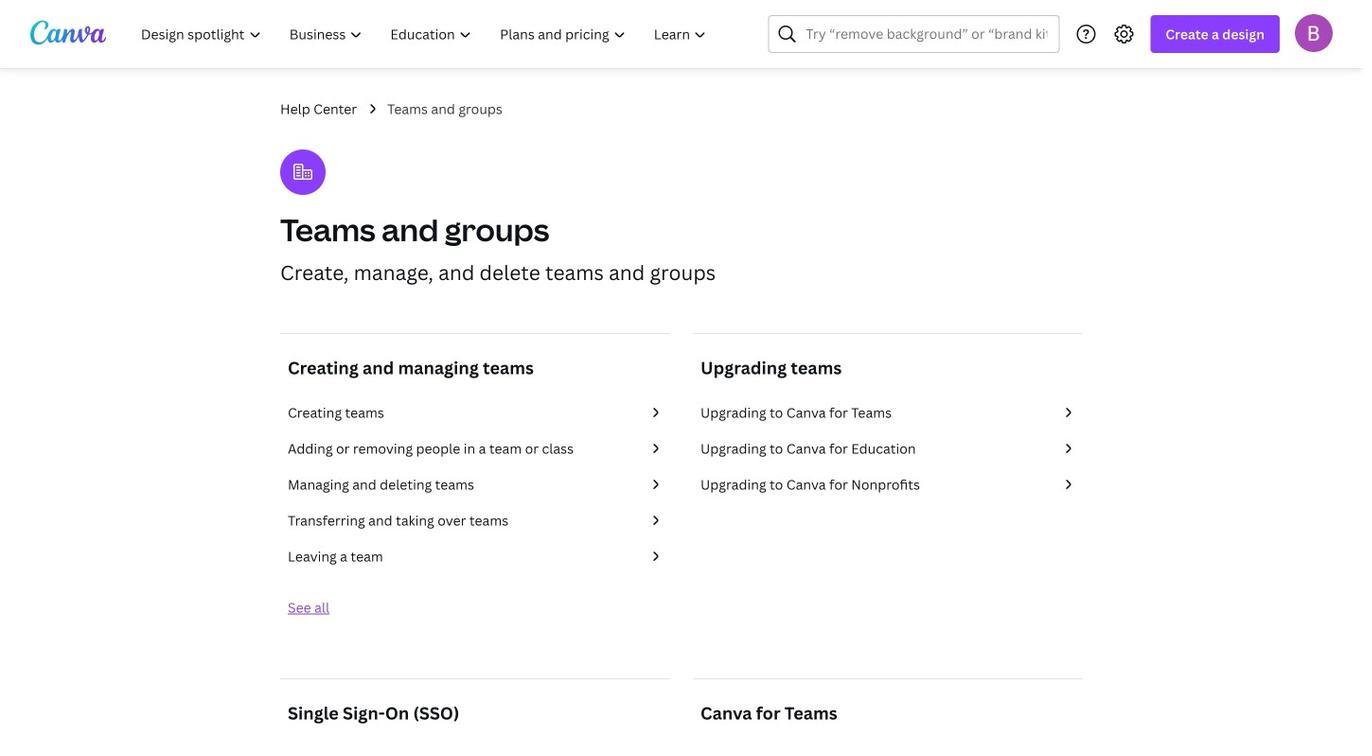 Task type: vqa. For each thing, say whether or not it's contained in the screenshot.
Try "remove background" or "brand kit" search field
yes



Task type: describe. For each thing, give the bounding box(es) containing it.
top level navigation element
[[129, 15, 723, 53]]



Task type: locate. For each thing, give the bounding box(es) containing it.
bob builder image
[[1295, 14, 1333, 52]]

Try "remove background" or "brand kit" search field
[[806, 16, 1047, 52]]



